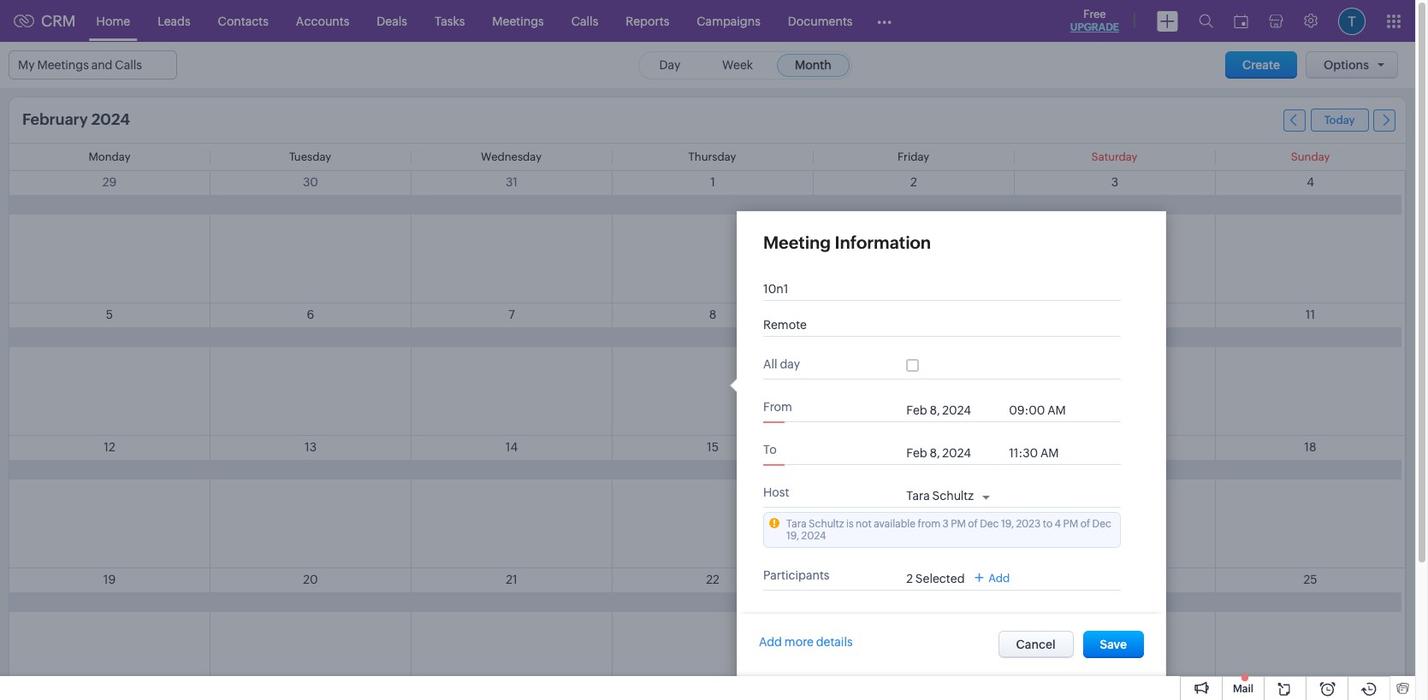 Task type: vqa. For each thing, say whether or not it's contained in the screenshot.
Thursday
yes



Task type: locate. For each thing, give the bounding box(es) containing it.
4 down sunday
[[1307, 175, 1314, 189]]

tara up "from"
[[906, 490, 930, 503]]

calls left reports link
[[571, 14, 598, 28]]

0 horizontal spatial of
[[968, 519, 978, 531]]

calls
[[571, 14, 598, 28], [115, 58, 142, 72]]

1 horizontal spatial dec
[[1093, 519, 1112, 531]]

today link
[[1311, 109, 1369, 132]]

reports
[[626, 14, 670, 28]]

1 horizontal spatial 19,
[[1001, 519, 1014, 531]]

23
[[907, 573, 921, 587]]

month link
[[777, 53, 850, 77]]

tasks link
[[421, 0, 479, 42]]

calls link
[[558, 0, 612, 42]]

hh:mm a text field for from
[[1009, 404, 1078, 418]]

of
[[968, 519, 978, 531], [1081, 519, 1090, 531]]

meetings
[[492, 14, 544, 28], [37, 58, 89, 72]]

of right the to
[[1081, 519, 1090, 531]]

meeting information
[[763, 233, 931, 252]]

0 vertical spatial 3
[[1112, 175, 1119, 189]]

of down tara schultz on the right bottom
[[968, 519, 978, 531]]

pm
[[951, 519, 966, 531], [1063, 519, 1079, 531]]

0 vertical spatial calls
[[571, 14, 598, 28]]

0 vertical spatial schultz
[[933, 490, 974, 503]]

1 hh:mm a text field from the top
[[1009, 404, 1078, 418]]

1 horizontal spatial 3
[[1112, 175, 1119, 189]]

and
[[91, 58, 113, 72]]

15
[[707, 441, 719, 454]]

0 horizontal spatial dec
[[980, 519, 999, 531]]

19, left 2023
[[1001, 519, 1014, 531]]

1 vertical spatial to
[[808, 612, 822, 626]]

tara schultz is not available from 3 pm of dec 19, 2023 to 4 pm of dec 19, 2024
[[787, 519, 1112, 543]]

0 horizontal spatial to
[[763, 443, 777, 457]]

tara for tara schultz is not available from 3 pm of dec 19, 2023 to 4 pm of dec 19, 2024
[[787, 519, 807, 531]]

1 vertical spatial 2024
[[801, 531, 826, 543]]

2024
[[91, 110, 130, 128], [801, 531, 826, 543]]

0 horizontal spatial meetings
[[37, 58, 89, 72]]

4
[[1307, 175, 1314, 189], [1055, 519, 1061, 531]]

to
[[763, 443, 777, 457], [808, 612, 822, 626]]

3 down the saturday
[[1112, 175, 1119, 189]]

1 horizontal spatial pm
[[1063, 519, 1079, 531]]

add
[[989, 572, 1010, 585], [759, 636, 782, 650]]

19,
[[1001, 519, 1014, 531], [787, 531, 799, 543]]

0 vertical spatial hh:mm a text field
[[1009, 404, 1078, 418]]

home
[[96, 14, 130, 28]]

tara inside tara schultz is not available from 3 pm of dec 19, 2023 to 4 pm of dec 19, 2024
[[787, 519, 807, 531]]

2024 up 'monday'
[[91, 110, 130, 128]]

documents
[[788, 14, 853, 28]]

today
[[1325, 114, 1355, 127]]

0 horizontal spatial add
[[759, 636, 782, 650]]

2 left selected on the right bottom
[[906, 573, 913, 586]]

schultz inside tara schultz is not available from 3 pm of dec 19, 2023 to 4 pm of dec 19, 2024
[[809, 519, 844, 531]]

tara
[[906, 490, 930, 503], [787, 519, 807, 531]]

add right selected on the right bottom
[[989, 572, 1010, 585]]

meetings right my
[[37, 58, 89, 72]]

0 horizontal spatial 2024
[[91, 110, 130, 128]]

0 vertical spatial add
[[989, 572, 1010, 585]]

schultz up tara schultz is not available from 3 pm of dec 19, 2023 to 4 pm of dec 19, 2024
[[933, 490, 974, 503]]

deals
[[377, 14, 407, 28]]

hh:mm a text field
[[1009, 404, 1078, 418], [1009, 447, 1078, 460]]

tara down host
[[787, 519, 807, 531]]

1 horizontal spatial tara
[[906, 490, 930, 503]]

4 inside tara schultz is not available from 3 pm of dec 19, 2023 to 4 pm of dec 19, 2024
[[1055, 519, 1061, 531]]

selected
[[916, 573, 965, 586]]

pm right the to
[[1063, 519, 1079, 531]]

1 vertical spatial 2
[[906, 573, 913, 586]]

hh:mm a text field for to
[[1009, 447, 1078, 460]]

2 hh:mm a text field from the top
[[1009, 447, 1078, 460]]

2 selected
[[906, 573, 965, 586]]

dec left 2023
[[980, 519, 999, 531]]

contacts link
[[204, 0, 282, 42]]

19, up participants
[[787, 531, 799, 543]]

2
[[911, 175, 917, 189], [906, 573, 913, 586]]

wednesday
[[481, 151, 542, 163]]

dec right the to
[[1093, 519, 1112, 531]]

host
[[763, 486, 789, 500]]

1 vertical spatial calls
[[115, 58, 142, 72]]

0 horizontal spatial 3
[[943, 519, 949, 531]]

meetings left calls link
[[492, 14, 544, 28]]

my meetings and calls
[[18, 58, 142, 72]]

friday
[[898, 151, 930, 163]]

1 vertical spatial hh:mm a text field
[[1009, 447, 1078, 460]]

thursday
[[689, 151, 736, 163]]

calls right and
[[115, 58, 142, 72]]

pm right "from"
[[951, 519, 966, 531]]

31
[[506, 175, 518, 189]]

1 vertical spatial 4
[[1055, 519, 1061, 531]]

schultz
[[933, 490, 974, 503], [809, 519, 844, 531]]

1 horizontal spatial of
[[1081, 519, 1090, 531]]

1 horizontal spatial 4
[[1307, 175, 1314, 189]]

from
[[918, 519, 941, 531]]

to
[[1043, 519, 1053, 531]]

0 horizontal spatial 4
[[1055, 519, 1061, 531]]

1 vertical spatial 3
[[943, 519, 949, 531]]

0 horizontal spatial schultz
[[809, 519, 844, 531]]

1 vertical spatial schultz
[[809, 519, 844, 531]]

add for add link
[[989, 572, 1010, 585]]

14
[[506, 441, 518, 454]]

accounts
[[296, 14, 349, 28]]

0 horizontal spatial tara
[[787, 519, 807, 531]]

1 horizontal spatial to
[[808, 612, 822, 626]]

2 down friday
[[911, 175, 917, 189]]

Title text field
[[763, 282, 1106, 296]]

week
[[722, 58, 753, 71]]

4 right the to
[[1055, 519, 1061, 531]]

mail
[[1233, 684, 1254, 696]]

3
[[1112, 175, 1119, 189], [943, 519, 949, 531]]

30
[[303, 175, 318, 189]]

3 right "from"
[[943, 519, 949, 531]]

19
[[103, 573, 116, 587]]

to up host
[[763, 443, 777, 457]]

schultz left is
[[809, 519, 844, 531]]

add down related
[[759, 636, 782, 650]]

2024 left is
[[801, 531, 826, 543]]

1 horizontal spatial meetings
[[492, 14, 544, 28]]

1 vertical spatial add
[[759, 636, 782, 650]]

0 vertical spatial 2024
[[91, 110, 130, 128]]

3 inside tara schultz is not available from 3 pm of dec 19, 2023 to 4 pm of dec 19, 2024
[[943, 519, 949, 531]]

0 horizontal spatial calls
[[115, 58, 142, 72]]

add for add more details
[[759, 636, 782, 650]]

1 vertical spatial meetings
[[37, 58, 89, 72]]

None button
[[998, 632, 1074, 659], [1083, 632, 1144, 659], [998, 632, 1074, 659], [1083, 632, 1144, 659]]

saturday
[[1092, 151, 1138, 163]]

1 horizontal spatial 2024
[[801, 531, 826, 543]]

to up the add more details link
[[808, 612, 822, 626]]

contacts
[[218, 14, 269, 28]]

my
[[18, 58, 35, 72]]

1 dec from the left
[[980, 519, 999, 531]]

0 vertical spatial 4
[[1307, 175, 1314, 189]]

documents link
[[774, 0, 866, 42]]

all day
[[763, 358, 800, 371]]

mmm d, yyyy text field
[[906, 404, 1001, 418]]

1 horizontal spatial add
[[989, 572, 1010, 585]]

1 vertical spatial tara
[[787, 519, 807, 531]]

0 vertical spatial 2
[[911, 175, 917, 189]]

0 horizontal spatial pm
[[951, 519, 966, 531]]

11
[[1306, 308, 1316, 322]]

0 vertical spatial tara
[[906, 490, 930, 503]]

1 horizontal spatial schultz
[[933, 490, 974, 503]]



Task type: describe. For each thing, give the bounding box(es) containing it.
crm link
[[14, 12, 76, 30]]

2 for 2
[[911, 175, 917, 189]]

details
[[816, 636, 853, 650]]

20
[[303, 573, 318, 587]]

meeting
[[763, 233, 831, 252]]

2023
[[1016, 519, 1041, 531]]

7
[[509, 308, 515, 322]]

1 of from the left
[[968, 519, 978, 531]]

meetings link
[[479, 0, 558, 42]]

0 vertical spatial to
[[763, 443, 777, 457]]

february 2024
[[22, 110, 130, 128]]

0 horizontal spatial 19,
[[787, 531, 799, 543]]

leads link
[[144, 0, 204, 42]]

6
[[307, 308, 314, 322]]

12
[[104, 441, 115, 454]]

2 for 2 selected
[[906, 573, 913, 586]]

all
[[763, 358, 778, 371]]

reports link
[[612, 0, 683, 42]]

day link
[[641, 53, 699, 77]]

day
[[780, 358, 800, 371]]

18
[[1305, 441, 1317, 454]]

leads
[[158, 14, 191, 28]]

2 of from the left
[[1081, 519, 1090, 531]]

upgrade
[[1070, 21, 1119, 33]]

not
[[856, 519, 872, 531]]

Location text field
[[763, 318, 1106, 332]]

free upgrade
[[1070, 8, 1119, 33]]

13
[[305, 441, 317, 454]]

tuesday
[[289, 151, 331, 163]]

options
[[1324, 58, 1369, 72]]

sunday
[[1291, 151, 1330, 163]]

8
[[709, 308, 717, 322]]

create
[[1243, 58, 1280, 72]]

more
[[785, 636, 814, 650]]

mmm d, yyyy text field
[[906, 447, 1001, 460]]

campaigns
[[697, 14, 761, 28]]

1
[[710, 175, 715, 189]]

tasks
[[435, 14, 465, 28]]

deals link
[[363, 0, 421, 42]]

information
[[835, 233, 931, 252]]

is
[[846, 519, 854, 531]]

add more details link
[[759, 636, 853, 650]]

add link
[[975, 572, 1010, 585]]

0 vertical spatial meetings
[[492, 14, 544, 28]]

crm
[[41, 12, 76, 30]]

add more details
[[759, 636, 853, 650]]

2 pm from the left
[[1063, 519, 1079, 531]]

available
[[874, 519, 916, 531]]

tara for tara schultz
[[906, 490, 930, 503]]

1 pm from the left
[[951, 519, 966, 531]]

home link
[[83, 0, 144, 42]]

free
[[1084, 8, 1106, 21]]

schultz for tara schultz is not available from 3 pm of dec 19, 2023 to 4 pm of dec 19, 2024
[[809, 519, 844, 531]]

related
[[763, 612, 806, 626]]

22
[[706, 573, 720, 587]]

week link
[[704, 53, 771, 77]]

29
[[102, 175, 117, 189]]

tara schultz
[[906, 490, 974, 503]]

5
[[106, 308, 113, 322]]

from
[[763, 401, 792, 414]]

1 horizontal spatial calls
[[571, 14, 598, 28]]

participants
[[763, 569, 830, 583]]

monday
[[89, 151, 131, 163]]

month
[[795, 58, 832, 71]]

2024 inside tara schultz is not available from 3 pm of dec 19, 2023 to 4 pm of dec 19, 2024
[[801, 531, 826, 543]]

25
[[1304, 573, 1318, 587]]

day
[[659, 58, 681, 71]]

16
[[908, 441, 920, 454]]

campaigns link
[[683, 0, 774, 42]]

schultz for tara schultz
[[933, 490, 974, 503]]

related to
[[763, 612, 822, 626]]

2 dec from the left
[[1093, 519, 1112, 531]]

21
[[506, 573, 518, 587]]

accounts link
[[282, 0, 363, 42]]

february
[[22, 110, 88, 128]]



